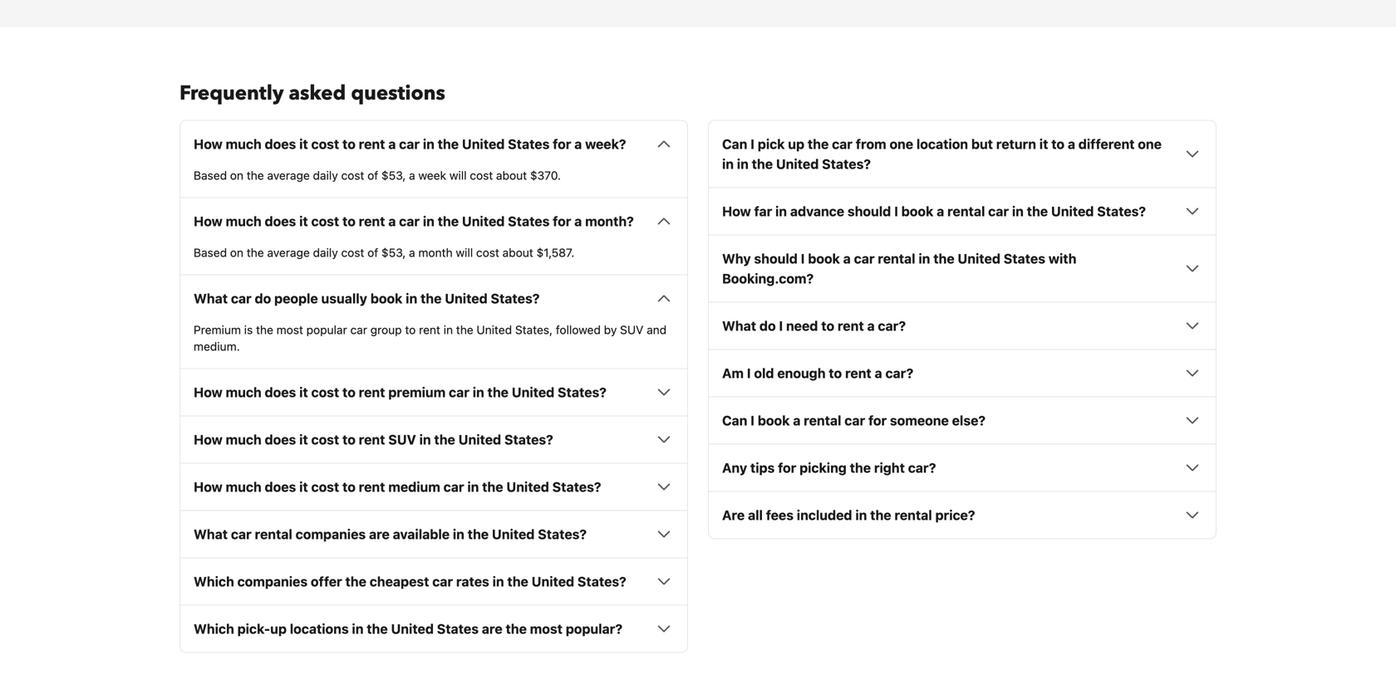 Task type: vqa. For each thing, say whether or not it's contained in the screenshot.
SUV within dropdown button
yes



Task type: locate. For each thing, give the bounding box(es) containing it.
on up premium
[[230, 246, 244, 260]]

0 vertical spatial average
[[267, 169, 310, 182]]

1 horizontal spatial most
[[530, 621, 563, 637]]

1 $53, from the top
[[381, 169, 406, 182]]

of for how much does it cost to rent a car in the united states for a week?
[[367, 169, 378, 182]]

book down old
[[758, 413, 790, 429]]

car? down why should i book a car rental in the united states with booking.com?
[[878, 318, 906, 334]]

what
[[194, 291, 228, 306], [722, 318, 756, 334], [194, 527, 228, 542]]

how much does it cost to rent a car in the united states for a month?
[[194, 213, 634, 229]]

of
[[367, 169, 378, 182], [367, 246, 378, 260]]

how for how much does it cost to rent medium car in the united states?
[[194, 479, 222, 495]]

1 vertical spatial based
[[194, 246, 227, 260]]

can up any
[[722, 413, 747, 429]]

1 horizontal spatial up
[[788, 136, 804, 152]]

what car do people usually book in the united states? button
[[194, 289, 674, 309]]

which
[[194, 574, 234, 590], [194, 621, 234, 637]]

1 vertical spatial up
[[270, 621, 287, 637]]

for right tips
[[778, 460, 796, 476]]

enough
[[777, 365, 826, 381]]

advance
[[790, 203, 844, 219]]

car?
[[878, 318, 906, 334], [885, 365, 913, 381], [908, 460, 936, 476]]

are
[[722, 508, 745, 523]]

states?
[[822, 156, 871, 172], [1097, 203, 1146, 219], [491, 291, 540, 306], [558, 385, 607, 400], [504, 432, 553, 448], [552, 479, 601, 495], [538, 527, 587, 542], [578, 574, 626, 590]]

does inside how much does it cost to rent a car in the united states for a month? "dropdown button"
[[265, 213, 296, 229]]

it for how much does it cost to rent medium car in the united states?
[[299, 479, 308, 495]]

can
[[722, 136, 747, 152], [722, 413, 747, 429]]

in
[[423, 136, 435, 152], [722, 156, 734, 172], [737, 156, 749, 172], [775, 203, 787, 219], [1012, 203, 1024, 219], [423, 213, 435, 229], [919, 251, 930, 267], [406, 291, 417, 306], [444, 323, 453, 337], [473, 385, 484, 400], [419, 432, 431, 448], [467, 479, 479, 495], [855, 508, 867, 523], [453, 527, 464, 542], [492, 574, 504, 590], [352, 621, 364, 637]]

rent inside "dropdown button"
[[359, 213, 385, 229]]

0 vertical spatial suv
[[620, 323, 643, 337]]

daily down 'asked'
[[313, 169, 338, 182]]

book down advance
[[808, 251, 840, 267]]

frequently asked questions
[[179, 80, 445, 107]]

states up $370.
[[508, 136, 550, 152]]

based on the average daily cost of $53, a week will cost about $370.
[[194, 169, 561, 182]]

0 vertical spatial do
[[255, 291, 271, 306]]

1 horizontal spatial are
[[482, 621, 502, 637]]

states up $1,587.
[[508, 213, 550, 229]]

can i pick up the car from one location but return it to a different one in in the united states? button
[[722, 134, 1202, 174]]

asked
[[289, 80, 346, 107]]

states left with at the top of page
[[1004, 251, 1045, 267]]

0 vertical spatial which
[[194, 574, 234, 590]]

0 horizontal spatial do
[[255, 291, 271, 306]]

should right advance
[[848, 203, 891, 219]]

locations
[[290, 621, 349, 637]]

need
[[786, 318, 818, 334]]

$53, down 'how much does it cost to rent a car in the united states for a week?'
[[381, 169, 406, 182]]

to
[[342, 136, 356, 152], [1051, 136, 1065, 152], [342, 213, 356, 229], [821, 318, 834, 334], [405, 323, 416, 337], [829, 365, 842, 381], [342, 385, 356, 400], [342, 432, 356, 448], [342, 479, 356, 495]]

2 vertical spatial what
[[194, 527, 228, 542]]

1 vertical spatial car?
[[885, 365, 913, 381]]

do inside dropdown button
[[759, 318, 776, 334]]

what inside dropdown button
[[722, 318, 756, 334]]

3 does from the top
[[265, 385, 296, 400]]

any tips for picking the right car?
[[722, 460, 936, 476]]

2 based from the top
[[194, 246, 227, 260]]

are down rates
[[482, 621, 502, 637]]

location
[[917, 136, 968, 152]]

can left pick
[[722, 136, 747, 152]]

can inside 'can i pick up the car from one location but return it to a different one in in the united states?'
[[722, 136, 747, 152]]

it inside 'can i pick up the car from one location but return it to a different one in in the united states?'
[[1039, 136, 1048, 152]]

about left $370.
[[496, 169, 527, 182]]

1 daily from the top
[[313, 169, 338, 182]]

rent inside dropdown button
[[838, 318, 864, 334]]

car? for what do i need to rent a car?
[[878, 318, 906, 334]]

united
[[462, 136, 505, 152], [776, 156, 819, 172], [1051, 203, 1094, 219], [462, 213, 505, 229], [958, 251, 1000, 267], [445, 291, 488, 306], [477, 323, 512, 337], [512, 385, 555, 400], [458, 432, 501, 448], [506, 479, 549, 495], [492, 527, 535, 542], [532, 574, 574, 590], [391, 621, 434, 637]]

up left locations
[[270, 621, 287, 637]]

about
[[496, 169, 527, 182], [502, 246, 533, 260]]

states down rates
[[437, 621, 479, 637]]

pick
[[758, 136, 785, 152]]

to right need
[[821, 318, 834, 334]]

1 vertical spatial what
[[722, 318, 756, 334]]

1 average from the top
[[267, 169, 310, 182]]

1 horizontal spatial suv
[[620, 323, 643, 337]]

suv
[[620, 323, 643, 337], [388, 432, 416, 448]]

5 much from the top
[[226, 479, 262, 495]]

it for how much does it cost to rent premium car in the united states?
[[299, 385, 308, 400]]

0 vertical spatial $53,
[[381, 169, 406, 182]]

most inside premium is the most popular car group to rent in the united states, followed by suv and medium.
[[276, 323, 303, 337]]

of up what car do people usually book in the united states? at the left top of the page
[[367, 246, 378, 260]]

for up $1,587.
[[553, 213, 571, 229]]

$53, for month?
[[381, 246, 406, 260]]

much for how much does it cost to rent suv in the united states?
[[226, 432, 262, 448]]

2 does from the top
[[265, 213, 296, 229]]

one right 'from'
[[890, 136, 913, 152]]

2 vertical spatial car?
[[908, 460, 936, 476]]

1 vertical spatial should
[[754, 251, 798, 267]]

a inside 'can i pick up the car from one location but return it to a different one in in the united states?'
[[1068, 136, 1075, 152]]

for inside dropdown button
[[868, 413, 887, 429]]

1 of from the top
[[367, 169, 378, 182]]

on down frequently
[[230, 169, 244, 182]]

rent left the premium
[[359, 385, 385, 400]]

which inside which companies offer the cheapest car rates  in the united states? "dropdown button"
[[194, 574, 234, 590]]

i inside 'can i pick up the car from one location but return it to a different one in in the united states?'
[[751, 136, 755, 152]]

much for how much does it cost to rent premium car in the united states?
[[226, 385, 262, 400]]

to right enough
[[829, 365, 842, 381]]

group
[[370, 323, 402, 337]]

cost inside "dropdown button"
[[311, 213, 339, 229]]

car? inside 'any tips for picking the right car?' dropdown button
[[908, 460, 936, 476]]

0 vertical spatial will
[[449, 169, 467, 182]]

rental
[[947, 203, 985, 219], [878, 251, 915, 267], [804, 413, 841, 429], [895, 508, 932, 523], [255, 527, 292, 542]]

companies up pick-
[[237, 574, 308, 590]]

2 which from the top
[[194, 621, 234, 637]]

one right different
[[1138, 136, 1162, 152]]

suv right "by"
[[620, 323, 643, 337]]

0 vertical spatial up
[[788, 136, 804, 152]]

0 vertical spatial most
[[276, 323, 303, 337]]

do left need
[[759, 318, 776, 334]]

rent left the medium
[[359, 479, 385, 495]]

1 can from the top
[[722, 136, 747, 152]]

a down advance
[[843, 251, 851, 267]]

i left pick
[[751, 136, 755, 152]]

will for week?
[[449, 169, 467, 182]]

suv inside how much does it cost to rent suv in the united states? dropdown button
[[388, 432, 416, 448]]

a left the month
[[409, 246, 415, 260]]

0 horizontal spatial are
[[369, 527, 390, 542]]

are left available
[[369, 527, 390, 542]]

$53, down how much does it cost to rent a car in the united states for a month?
[[381, 246, 406, 260]]

states
[[508, 136, 550, 152], [508, 213, 550, 229], [1004, 251, 1045, 267], [437, 621, 479, 637]]

does
[[265, 136, 296, 152], [265, 213, 296, 229], [265, 385, 296, 400], [265, 432, 296, 448], [265, 479, 296, 495]]

in inside why should i book a car rental in the united states with booking.com?
[[919, 251, 930, 267]]

to up based on the average daily cost of $53, a month will cost about $1,587.
[[342, 213, 356, 229]]

can for can i book a rental car for someone else?
[[722, 413, 747, 429]]

daily up usually
[[313, 246, 338, 260]]

0 vertical spatial are
[[369, 527, 390, 542]]

1 much from the top
[[226, 136, 262, 152]]

car? right right
[[908, 460, 936, 476]]

what inside "dropdown button"
[[194, 527, 228, 542]]

0 vertical spatial should
[[848, 203, 891, 219]]

which companies offer the cheapest car rates  in the united states?
[[194, 574, 626, 590]]

rent down what car do people usually book in the united states? dropdown button
[[419, 323, 440, 337]]

0 vertical spatial on
[[230, 169, 244, 182]]

1 vertical spatial on
[[230, 246, 244, 260]]

should up booking.com?
[[754, 251, 798, 267]]

much
[[226, 136, 262, 152], [226, 213, 262, 229], [226, 385, 262, 400], [226, 432, 262, 448], [226, 479, 262, 495]]

any tips for picking the right car? button
[[722, 458, 1202, 478]]

are inside dropdown button
[[482, 621, 502, 637]]

does inside how much does it cost to rent a car in the united states for a week? dropdown button
[[265, 136, 296, 152]]

it for how much does it cost to rent a car in the united states for a month?
[[299, 213, 308, 229]]

the
[[438, 136, 459, 152], [808, 136, 829, 152], [752, 156, 773, 172], [247, 169, 264, 182], [1027, 203, 1048, 219], [438, 213, 459, 229], [247, 246, 264, 260], [933, 251, 955, 267], [421, 291, 442, 306], [256, 323, 273, 337], [456, 323, 473, 337], [487, 385, 509, 400], [434, 432, 455, 448], [850, 460, 871, 476], [482, 479, 503, 495], [870, 508, 891, 523], [468, 527, 489, 542], [345, 574, 366, 590], [507, 574, 528, 590], [367, 621, 388, 637], [506, 621, 527, 637]]

how
[[194, 136, 222, 152], [722, 203, 751, 219], [194, 213, 222, 229], [194, 385, 222, 400], [194, 432, 222, 448], [194, 479, 222, 495]]

suv down 'how much does it cost to rent premium car in the united states?' on the left of page
[[388, 432, 416, 448]]

month
[[418, 246, 453, 260]]

the inside why should i book a car rental in the united states with booking.com?
[[933, 251, 955, 267]]

0 horizontal spatial suv
[[388, 432, 416, 448]]

book up group
[[370, 291, 403, 306]]

how far in advance should i book a rental car in the united states?
[[722, 203, 1146, 219]]

return
[[996, 136, 1036, 152]]

cost
[[311, 136, 339, 152], [341, 169, 364, 182], [470, 169, 493, 182], [311, 213, 339, 229], [341, 246, 364, 260], [476, 246, 499, 260], [311, 385, 339, 400], [311, 432, 339, 448], [311, 479, 339, 495]]

0 horizontal spatial should
[[754, 251, 798, 267]]

picking
[[800, 460, 847, 476]]

to inside "dropdown button"
[[342, 213, 356, 229]]

up
[[788, 136, 804, 152], [270, 621, 287, 637]]

about for week?
[[496, 169, 527, 182]]

2 average from the top
[[267, 246, 310, 260]]

1 does from the top
[[265, 136, 296, 152]]

can i pick up the car from one location but return it to a different one in in the united states?
[[722, 136, 1162, 172]]

am
[[722, 365, 744, 381]]

any
[[722, 460, 747, 476]]

which inside which pick-up locations in the united states are the most popular? dropdown button
[[194, 621, 234, 637]]

2 one from the left
[[1138, 136, 1162, 152]]

i left need
[[779, 318, 783, 334]]

does inside how much does it cost to rent medium car in the united states? dropdown button
[[265, 479, 296, 495]]

0 vertical spatial about
[[496, 169, 527, 182]]

one
[[890, 136, 913, 152], [1138, 136, 1162, 152]]

0 vertical spatial daily
[[313, 169, 338, 182]]

states inside how much does it cost to rent a car in the united states for a week? dropdown button
[[508, 136, 550, 152]]

2 of from the top
[[367, 246, 378, 260]]

how much does it cost to rent medium car in the united states? button
[[194, 477, 674, 497]]

daily for how much does it cost to rent a car in the united states for a month?
[[313, 246, 338, 260]]

1 vertical spatial about
[[502, 246, 533, 260]]

2 much from the top
[[226, 213, 262, 229]]

a left different
[[1068, 136, 1075, 152]]

1 horizontal spatial should
[[848, 203, 891, 219]]

4 does from the top
[[265, 432, 296, 448]]

3 much from the top
[[226, 385, 262, 400]]

up inside 'can i pick up the car from one location but return it to a different one in in the united states?'
[[788, 136, 804, 152]]

most left popular? at the left of page
[[530, 621, 563, 637]]

4 much from the top
[[226, 432, 262, 448]]

car? up someone
[[885, 365, 913, 381]]

up right pick
[[788, 136, 804, 152]]

are all fees included in the rental price? button
[[722, 505, 1202, 525]]

how for how much does it cost to rent suv in the united states?
[[194, 432, 222, 448]]

on
[[230, 169, 244, 182], [230, 246, 244, 260]]

1 based from the top
[[194, 169, 227, 182]]

about for month?
[[502, 246, 533, 260]]

1 vertical spatial companies
[[237, 574, 308, 590]]

on for how much does it cost to rent a car in the united states for a week?
[[230, 169, 244, 182]]

medium
[[388, 479, 440, 495]]

based for how much does it cost to rent a car in the united states for a month?
[[194, 246, 227, 260]]

about left $1,587.
[[502, 246, 533, 260]]

different
[[1078, 136, 1135, 152]]

1 vertical spatial are
[[482, 621, 502, 637]]

why should i book a car rental in the united states with booking.com? button
[[722, 249, 1202, 289]]

2 on from the top
[[230, 246, 244, 260]]

book inside why should i book a car rental in the united states with booking.com?
[[808, 251, 840, 267]]

for up $370.
[[553, 136, 571, 152]]

do left people
[[255, 291, 271, 306]]

for left someone
[[868, 413, 887, 429]]

much inside "dropdown button"
[[226, 213, 262, 229]]

companies
[[296, 527, 366, 542], [237, 574, 308, 590]]

i inside "am i old enough to rent a car?" dropdown button
[[747, 365, 751, 381]]

1 vertical spatial daily
[[313, 246, 338, 260]]

rent right need
[[838, 318, 864, 334]]

1 vertical spatial will
[[456, 246, 473, 260]]

i up tips
[[751, 413, 755, 429]]

week?
[[585, 136, 626, 152]]

0 horizontal spatial up
[[270, 621, 287, 637]]

most down people
[[276, 323, 303, 337]]

1 vertical spatial suv
[[388, 432, 416, 448]]

0 vertical spatial car?
[[878, 318, 906, 334]]

1 horizontal spatial one
[[1138, 136, 1162, 152]]

can for can i pick up the car from one location but return it to a different one in in the united states?
[[722, 136, 747, 152]]

1 vertical spatial $53,
[[381, 246, 406, 260]]

a up can i book a rental car for someone else?
[[875, 365, 882, 381]]

0 vertical spatial can
[[722, 136, 747, 152]]

can inside dropdown button
[[722, 413, 747, 429]]

much for how much does it cost to rent medium car in the united states?
[[226, 479, 262, 495]]

for
[[553, 136, 571, 152], [553, 213, 571, 229], [868, 413, 887, 429], [778, 460, 796, 476]]

0 horizontal spatial one
[[890, 136, 913, 152]]

what inside dropdown button
[[194, 291, 228, 306]]

car inside premium is the most popular car group to rent in the united states, followed by suv and medium.
[[350, 323, 367, 337]]

2 daily from the top
[[313, 246, 338, 260]]

1 vertical spatial average
[[267, 246, 310, 260]]

1 which from the top
[[194, 574, 234, 590]]

i up booking.com?
[[801, 251, 805, 267]]

does inside how much does it cost to rent suv in the united states? dropdown button
[[265, 432, 296, 448]]

1 vertical spatial can
[[722, 413, 747, 429]]

companies up offer at left
[[296, 527, 366, 542]]

rent
[[359, 136, 385, 152], [359, 213, 385, 229], [838, 318, 864, 334], [419, 323, 440, 337], [845, 365, 872, 381], [359, 385, 385, 400], [359, 432, 385, 448], [359, 479, 385, 495]]

of down 'how much does it cost to rent a car in the united states for a week?'
[[367, 169, 378, 182]]

i up why should i book a car rental in the united states with booking.com?
[[894, 203, 898, 219]]

0 horizontal spatial most
[[276, 323, 303, 337]]

car inside why should i book a car rental in the united states with booking.com?
[[854, 251, 875, 267]]

rental inside dropdown button
[[804, 413, 841, 429]]

to right group
[[405, 323, 416, 337]]

car? inside "am i old enough to rent a car?" dropdown button
[[885, 365, 913, 381]]

i inside can i book a rental car for someone else? dropdown button
[[751, 413, 755, 429]]

it inside "dropdown button"
[[299, 213, 308, 229]]

united inside why should i book a car rental in the united states with booking.com?
[[958, 251, 1000, 267]]

1 horizontal spatial do
[[759, 318, 776, 334]]

0 vertical spatial what
[[194, 291, 228, 306]]

1 vertical spatial most
[[530, 621, 563, 637]]

1 one from the left
[[890, 136, 913, 152]]

1 on from the top
[[230, 169, 244, 182]]

how inside "dropdown button"
[[194, 213, 222, 229]]

5 does from the top
[[265, 479, 296, 495]]

average for how much does it cost to rent a car in the united states for a week?
[[267, 169, 310, 182]]

1 vertical spatial of
[[367, 246, 378, 260]]

to inside dropdown button
[[821, 318, 834, 334]]

i left old
[[747, 365, 751, 381]]

2 can from the top
[[722, 413, 747, 429]]

tips
[[750, 460, 775, 476]]

book up why should i book a car rental in the united states with booking.com?
[[901, 203, 933, 219]]

will right the month
[[456, 246, 473, 260]]

states? inside 'can i pick up the car from one location but return it to a different one in in the united states?'
[[822, 156, 871, 172]]

car? inside what do i need to rent a car? dropdown button
[[878, 318, 906, 334]]

can i book a rental car for someone else?
[[722, 413, 986, 429]]

states inside how much does it cost to rent a car in the united states for a month? "dropdown button"
[[508, 213, 550, 229]]

rent up based on the average daily cost of $53, a month will cost about $1,587.
[[359, 213, 385, 229]]

to right return
[[1051, 136, 1065, 152]]

a inside why should i book a car rental in the united states with booking.com?
[[843, 251, 851, 267]]

0 vertical spatial of
[[367, 169, 378, 182]]

will right week
[[449, 169, 467, 182]]

it
[[299, 136, 308, 152], [1039, 136, 1048, 152], [299, 213, 308, 229], [299, 385, 308, 400], [299, 432, 308, 448], [299, 479, 308, 495]]

which for which pick-up locations in the united states are the most popular?
[[194, 621, 234, 637]]

united inside dropdown button
[[391, 621, 434, 637]]

how much does it cost to rent suv in the united states?
[[194, 432, 553, 448]]

based
[[194, 169, 227, 182], [194, 246, 227, 260]]

car
[[399, 136, 420, 152], [832, 136, 853, 152], [988, 203, 1009, 219], [399, 213, 420, 229], [854, 251, 875, 267], [231, 291, 252, 306], [350, 323, 367, 337], [449, 385, 469, 400], [845, 413, 865, 429], [443, 479, 464, 495], [231, 527, 252, 542], [432, 574, 453, 590]]

2 $53, from the top
[[381, 246, 406, 260]]

do
[[255, 291, 271, 306], [759, 318, 776, 334]]

1 vertical spatial do
[[759, 318, 776, 334]]

should
[[848, 203, 891, 219], [754, 251, 798, 267]]

$53, for week?
[[381, 169, 406, 182]]

are
[[369, 527, 390, 542], [482, 621, 502, 637]]

does inside how much does it cost to rent premium car in the united states? dropdown button
[[265, 385, 296, 400]]

1 vertical spatial which
[[194, 621, 234, 637]]

a
[[388, 136, 396, 152], [574, 136, 582, 152], [1068, 136, 1075, 152], [409, 169, 415, 182], [937, 203, 944, 219], [388, 213, 396, 229], [574, 213, 582, 229], [409, 246, 415, 260], [843, 251, 851, 267], [867, 318, 875, 334], [875, 365, 882, 381], [793, 413, 801, 429]]

0 vertical spatial based
[[194, 169, 227, 182]]

most
[[276, 323, 303, 337], [530, 621, 563, 637]]

states inside which pick-up locations in the united states are the most popular? dropdown button
[[437, 621, 479, 637]]

average for how much does it cost to rent a car in the united states for a month?
[[267, 246, 310, 260]]

does for how much does it cost to rent premium car in the united states?
[[265, 385, 296, 400]]

are inside "dropdown button"
[[369, 527, 390, 542]]

should inside why should i book a car rental in the united states with booking.com?
[[754, 251, 798, 267]]

fees
[[766, 508, 794, 523]]

car inside 'can i pick up the car from one location but return it to a different one in in the united states?'
[[832, 136, 853, 152]]

pick-
[[237, 621, 270, 637]]



Task type: describe. For each thing, give the bounding box(es) containing it.
it for how much does it cost to rent a car in the united states for a week?
[[299, 136, 308, 152]]

why
[[722, 251, 751, 267]]

of for how much does it cost to rent a car in the united states for a month?
[[367, 246, 378, 260]]

from
[[856, 136, 886, 152]]

what do i need to rent a car?
[[722, 318, 906, 334]]

else?
[[952, 413, 986, 429]]

but
[[971, 136, 993, 152]]

rental inside why should i book a car rental in the united states with booking.com?
[[878, 251, 915, 267]]

states inside why should i book a car rental in the united states with booking.com?
[[1004, 251, 1045, 267]]

which for which companies offer the cheapest car rates  in the united states?
[[194, 574, 234, 590]]

rates
[[456, 574, 489, 590]]

what for what car do people usually book in the united states?
[[194, 291, 228, 306]]

does for how much does it cost to rent a car in the united states for a month?
[[265, 213, 296, 229]]

how for how much does it cost to rent a car in the united states for a week?
[[194, 136, 222, 152]]

a up based on the average daily cost of $53, a month will cost about $1,587.
[[388, 213, 396, 229]]

i inside how far in advance should i book a rental car in the united states? dropdown button
[[894, 203, 898, 219]]

car? for am i old enough to rent a car?
[[885, 365, 913, 381]]

old
[[754, 365, 774, 381]]

united inside 'can i pick up the car from one location but return it to a different one in in the united states?'
[[776, 156, 819, 172]]

$370.
[[530, 169, 561, 182]]

someone
[[890, 413, 949, 429]]

0 vertical spatial companies
[[296, 527, 366, 542]]

rent up how much does it cost to rent medium car in the united states? on the left
[[359, 432, 385, 448]]

i inside why should i book a car rental in the united states with booking.com?
[[801, 251, 805, 267]]

much for how much does it cost to rent a car in the united states for a week?
[[226, 136, 262, 152]]

popular
[[306, 323, 347, 337]]

to up based on the average daily cost of $53, a week will cost about $370.
[[342, 136, 356, 152]]

how much does it cost to rent premium car in the united states?
[[194, 385, 607, 400]]

what car do people usually book in the united states?
[[194, 291, 540, 306]]

a left week
[[409, 169, 415, 182]]

what do i need to rent a car? button
[[722, 316, 1202, 336]]

premium is the most popular car group to rent in the united states, followed by suv and medium.
[[194, 323, 667, 353]]

states,
[[515, 323, 553, 337]]

premium
[[388, 385, 446, 400]]

with
[[1049, 251, 1076, 267]]

medium.
[[194, 340, 240, 353]]

and
[[647, 323, 667, 337]]

is
[[244, 323, 253, 337]]

how much does it cost to rent a car in the united states for a week? button
[[194, 134, 674, 154]]

are all fees included in the rental price?
[[722, 508, 975, 523]]

right
[[874, 460, 905, 476]]

to down how much does it cost to rent suv in the united states?
[[342, 479, 356, 495]]

to up how much does it cost to rent suv in the united states?
[[342, 385, 356, 400]]

i inside what do i need to rent a car? dropdown button
[[779, 318, 783, 334]]

can i book a rental car for someone else? button
[[722, 411, 1202, 431]]

based for how much does it cost to rent a car in the united states for a week?
[[194, 169, 227, 182]]

how much does it cost to rent a car in the united states for a week?
[[194, 136, 626, 152]]

which companies offer the cheapest car rates  in the united states? button
[[194, 572, 674, 592]]

all
[[748, 508, 763, 523]]

am i old enough to rent a car?
[[722, 365, 913, 381]]

which pick-up locations in the united states are the most popular?
[[194, 621, 623, 637]]

will for month?
[[456, 246, 473, 260]]

included
[[797, 508, 852, 523]]

what for what car rental companies are available in the united states?
[[194, 527, 228, 542]]

how much does it cost to rent suv in the united states? button
[[194, 430, 674, 450]]

a left the month?
[[574, 213, 582, 229]]

a down why should i book a car rental in the united states with booking.com?
[[867, 318, 875, 334]]

available
[[393, 527, 450, 542]]

why should i book a car rental in the united states with booking.com?
[[722, 251, 1076, 287]]

do inside dropdown button
[[255, 291, 271, 306]]

questions
[[351, 80, 445, 107]]

does for how much does it cost to rent medium car in the united states?
[[265, 479, 296, 495]]

to up how much does it cost to rent medium car in the united states? on the left
[[342, 432, 356, 448]]

for inside "dropdown button"
[[553, 213, 571, 229]]

in inside premium is the most popular car group to rent in the united states, followed by suv and medium.
[[444, 323, 453, 337]]

what car rental companies are available in the united states?
[[194, 527, 587, 542]]

how for how much does it cost to rent premium car in the united states?
[[194, 385, 222, 400]]

rent inside premium is the most popular car group to rent in the united states, followed by suv and medium.
[[419, 323, 440, 337]]

popular?
[[566, 621, 623, 637]]

by
[[604, 323, 617, 337]]

up inside dropdown button
[[270, 621, 287, 637]]

it for how much does it cost to rent suv in the united states?
[[299, 432, 308, 448]]

how for how far in advance should i book a rental car in the united states?
[[722, 203, 751, 219]]

to inside premium is the most popular car group to rent in the united states, followed by suv and medium.
[[405, 323, 416, 337]]

book inside dropdown button
[[758, 413, 790, 429]]

most inside dropdown button
[[530, 621, 563, 637]]

how much does it cost to rent a car in the united states for a month? button
[[194, 211, 674, 231]]

which pick-up locations in the united states are the most popular? button
[[194, 619, 674, 639]]

how for how much does it cost to rent a car in the united states for a month?
[[194, 213, 222, 229]]

to inside 'can i pick up the car from one location but return it to a different one in in the united states?'
[[1051, 136, 1065, 152]]

week
[[418, 169, 446, 182]]

on for how much does it cost to rent a car in the united states for a month?
[[230, 246, 244, 260]]

based on the average daily cost of $53, a month will cost about $1,587.
[[194, 246, 575, 260]]

premium
[[194, 323, 241, 337]]

in inside dropdown button
[[352, 621, 364, 637]]

offer
[[311, 574, 342, 590]]

people
[[274, 291, 318, 306]]

suv inside premium is the most popular car group to rent in the united states, followed by suv and medium.
[[620, 323, 643, 337]]

price?
[[935, 508, 975, 523]]

daily for how much does it cost to rent a car in the united states for a week?
[[313, 169, 338, 182]]

month?
[[585, 213, 634, 229]]

what car rental companies are available in the united states? button
[[194, 525, 674, 545]]

how much does it cost to rent premium car in the united states? button
[[194, 383, 674, 402]]

a down enough
[[793, 413, 801, 429]]

rent up can i book a rental car for someone else?
[[845, 365, 872, 381]]

does for how much does it cost to rent a car in the united states for a week?
[[265, 136, 296, 152]]

far
[[754, 203, 772, 219]]

usually
[[321, 291, 367, 306]]

cheapest
[[370, 574, 429, 590]]

united inside premium is the most popular car group to rent in the united states, followed by suv and medium.
[[477, 323, 512, 337]]

frequently
[[179, 80, 284, 107]]

much for how much does it cost to rent a car in the united states for a month?
[[226, 213, 262, 229]]

a left the week?
[[574, 136, 582, 152]]

am i old enough to rent a car? button
[[722, 363, 1202, 383]]

how much does it cost to rent medium car in the united states?
[[194, 479, 601, 495]]

followed
[[556, 323, 601, 337]]

rent up based on the average daily cost of $53, a week will cost about $370.
[[359, 136, 385, 152]]

a down 'can i pick up the car from one location but return it to a different one in in the united states?'
[[937, 203, 944, 219]]

$1,587.
[[536, 246, 575, 260]]

rental inside "dropdown button"
[[255, 527, 292, 542]]

booking.com?
[[722, 271, 814, 287]]

does for how much does it cost to rent suv in the united states?
[[265, 432, 296, 448]]

car inside dropdown button
[[845, 413, 865, 429]]

a up based on the average daily cost of $53, a week will cost about $370.
[[388, 136, 396, 152]]

how far in advance should i book a rental car in the united states? button
[[722, 201, 1202, 221]]

what for what do i need to rent a car?
[[722, 318, 756, 334]]



